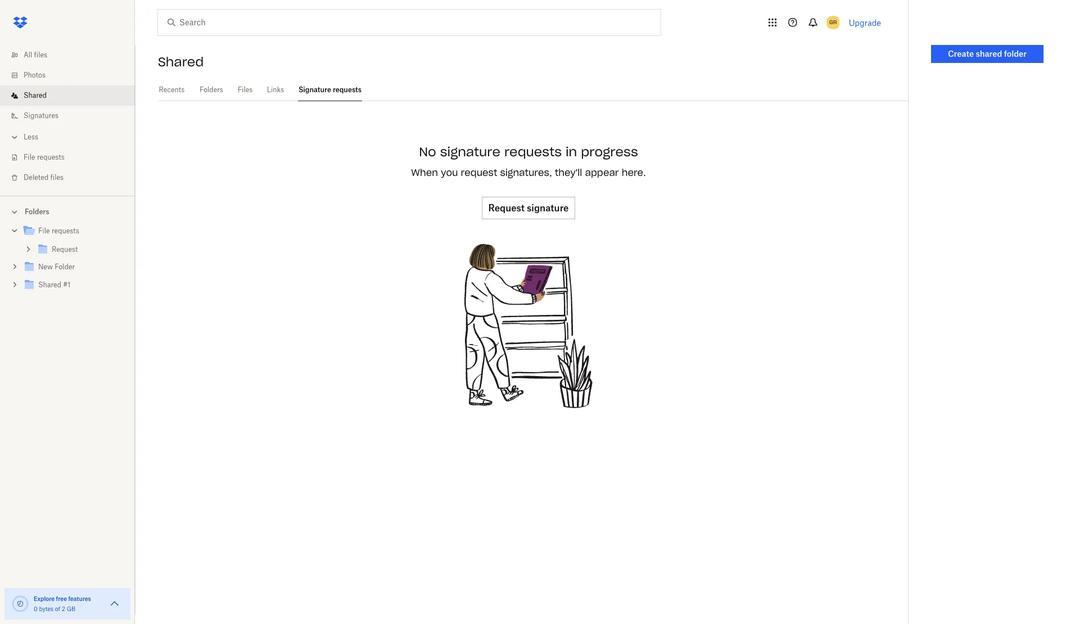 Task type: locate. For each thing, give the bounding box(es) containing it.
signature down when you request signatures, they'll appear here.
[[527, 202, 569, 214]]

of
[[55, 606, 60, 613]]

1 vertical spatial file
[[38, 227, 50, 235]]

group containing file requests
[[0, 220, 135, 303]]

deleted files
[[24, 173, 64, 182]]

request inside request link
[[52, 245, 78, 254]]

gr
[[830, 19, 837, 26]]

0 vertical spatial request
[[489, 202, 525, 214]]

shared #1 link
[[22, 278, 126, 293]]

request up folder
[[52, 245, 78, 254]]

signature up request
[[440, 144, 501, 160]]

files
[[34, 51, 47, 59], [50, 173, 64, 182]]

0 horizontal spatial signature
[[440, 144, 501, 160]]

folders down deleted
[[25, 208, 49, 216]]

recents
[[159, 85, 185, 94]]

file requests up deleted files
[[24, 153, 65, 161]]

requests up deleted files
[[37, 153, 65, 161]]

tab list containing recents
[[158, 79, 908, 101]]

list
[[0, 38, 135, 196]]

signatures link
[[9, 106, 135, 126]]

requests inside 'group'
[[52, 227, 79, 235]]

when
[[411, 167, 438, 178]]

request for request signature
[[489, 202, 525, 214]]

file requests
[[24, 153, 65, 161], [38, 227, 79, 235]]

shared left #1
[[38, 281, 61, 289]]

0 horizontal spatial file
[[24, 153, 35, 161]]

deleted
[[24, 173, 49, 182]]

explore
[[34, 596, 55, 602]]

shared
[[158, 54, 204, 70], [24, 91, 47, 100], [38, 281, 61, 289]]

dropbox image
[[9, 11, 31, 34]]

1 vertical spatial files
[[50, 173, 64, 182]]

file requests link up deleted files
[[9, 147, 135, 168]]

requests right signature
[[333, 85, 362, 94]]

group
[[0, 220, 135, 303]]

1 vertical spatial request
[[52, 245, 78, 254]]

shared list item
[[0, 85, 135, 106]]

folders inside button
[[25, 208, 49, 216]]

file down less
[[24, 153, 35, 161]]

folders link
[[199, 79, 224, 100]]

folders left the files
[[200, 85, 223, 94]]

1 vertical spatial shared
[[24, 91, 47, 100]]

they'll
[[555, 167, 582, 178]]

0 horizontal spatial request
[[52, 245, 78, 254]]

here.
[[622, 167, 646, 178]]

requests down folders button
[[52, 227, 79, 235]]

signature requests link
[[298, 79, 362, 100]]

folders
[[200, 85, 223, 94], [25, 208, 49, 216]]

1 vertical spatial file requests
[[38, 227, 79, 235]]

Search in folder "Dropbox" text field
[[179, 16, 638, 29]]

requests inside signature requests link
[[333, 85, 362, 94]]

all
[[24, 51, 32, 59]]

#1
[[63, 281, 70, 289]]

1 horizontal spatial request
[[489, 202, 525, 214]]

requests
[[333, 85, 362, 94], [504, 144, 562, 160], [37, 153, 65, 161], [52, 227, 79, 235]]

signature requests
[[299, 85, 362, 94]]

tab list
[[158, 79, 908, 101]]

1 horizontal spatial files
[[50, 173, 64, 182]]

files for deleted files
[[50, 173, 64, 182]]

1 horizontal spatial folders
[[200, 85, 223, 94]]

0 vertical spatial file requests
[[24, 153, 65, 161]]

request signature button
[[482, 197, 576, 219]]

gr button
[[824, 13, 842, 31]]

file inside 'group'
[[38, 227, 50, 235]]

0 vertical spatial folders
[[200, 85, 223, 94]]

file
[[24, 153, 35, 161], [38, 227, 50, 235]]

2
[[62, 606, 65, 613]]

files link
[[237, 79, 253, 100]]

1 vertical spatial signature
[[527, 202, 569, 214]]

file requests down folders button
[[38, 227, 79, 235]]

appear
[[585, 167, 619, 178]]

request
[[489, 202, 525, 214], [52, 245, 78, 254]]

shared up the recents link on the left of the page
[[158, 54, 204, 70]]

files right deleted
[[50, 173, 64, 182]]

1 vertical spatial folders
[[25, 208, 49, 216]]

recents link
[[158, 79, 185, 100]]

0 horizontal spatial files
[[34, 51, 47, 59]]

file requests link up request link
[[22, 224, 126, 239]]

2 vertical spatial shared
[[38, 281, 61, 289]]

features
[[68, 596, 91, 602]]

all files link
[[9, 45, 135, 65]]

signature for no
[[440, 144, 501, 160]]

file requests link
[[9, 147, 135, 168], [22, 224, 126, 239]]

signatures
[[24, 111, 59, 120]]

links link
[[267, 79, 285, 100]]

request
[[461, 167, 497, 178]]

files inside 'link'
[[34, 51, 47, 59]]

shared inside list item
[[24, 91, 47, 100]]

1 horizontal spatial signature
[[527, 202, 569, 214]]

create shared folder button
[[931, 45, 1044, 63]]

files right all
[[34, 51, 47, 59]]

new folder
[[38, 263, 75, 271]]

file down folders button
[[38, 227, 50, 235]]

signature
[[299, 85, 331, 94]]

signature inside button
[[527, 202, 569, 214]]

request down signatures,
[[489, 202, 525, 214]]

0 vertical spatial files
[[34, 51, 47, 59]]

shared down the "photos" at left
[[24, 91, 47, 100]]

0 horizontal spatial folders
[[25, 208, 49, 216]]

you
[[441, 167, 458, 178]]

signature
[[440, 144, 501, 160], [527, 202, 569, 214]]

0 vertical spatial signature
[[440, 144, 501, 160]]

0 vertical spatial file requests link
[[9, 147, 135, 168]]

shared inside "link"
[[38, 281, 61, 289]]

new folder link
[[22, 260, 126, 275]]

1 horizontal spatial file
[[38, 227, 50, 235]]

less image
[[9, 132, 20, 143]]

request inside the request signature button
[[489, 202, 525, 214]]

photos
[[24, 71, 46, 79]]

all files
[[24, 51, 47, 59]]



Task type: describe. For each thing, give the bounding box(es) containing it.
quota usage element
[[11, 595, 29, 613]]

folders button
[[0, 203, 135, 220]]

photos link
[[9, 65, 135, 85]]

shared link
[[9, 85, 135, 106]]

illustration of an empty shelf image
[[444, 242, 613, 411]]

create
[[948, 49, 974, 58]]

deleted files link
[[9, 168, 135, 188]]

no
[[419, 144, 436, 160]]

new
[[38, 263, 53, 271]]

list containing all files
[[0, 38, 135, 196]]

when you request signatures, they'll appear here.
[[411, 167, 646, 178]]

no signature requests in progress
[[419, 144, 638, 160]]

file requests inside 'group'
[[38, 227, 79, 235]]

less
[[24, 133, 38, 141]]

folder
[[55, 263, 75, 271]]

links
[[267, 85, 284, 94]]

shared
[[976, 49, 1003, 58]]

folders inside tab list
[[200, 85, 223, 94]]

signatures,
[[500, 167, 552, 178]]

upgrade
[[849, 18, 881, 27]]

create shared folder
[[948, 49, 1027, 58]]

0
[[34, 606, 38, 613]]

request for request
[[52, 245, 78, 254]]

folder
[[1004, 49, 1027, 58]]

1 vertical spatial file requests link
[[22, 224, 126, 239]]

gb
[[67, 606, 75, 613]]

progress
[[581, 144, 638, 160]]

requests up when you request signatures, they'll appear here.
[[504, 144, 562, 160]]

files for all files
[[34, 51, 47, 59]]

signature for request
[[527, 202, 569, 214]]

upgrade link
[[849, 18, 881, 27]]

bytes
[[39, 606, 53, 613]]

0 vertical spatial shared
[[158, 54, 204, 70]]

files
[[238, 85, 253, 94]]

free
[[56, 596, 67, 602]]

in
[[566, 144, 577, 160]]

shared #1
[[38, 281, 70, 289]]

request link
[[36, 242, 126, 258]]

0 vertical spatial file
[[24, 153, 35, 161]]

explore free features 0 bytes of 2 gb
[[34, 596, 91, 613]]

request signature
[[489, 202, 569, 214]]



Task type: vqa. For each thing, say whether or not it's contained in the screenshot.
Request within button
yes



